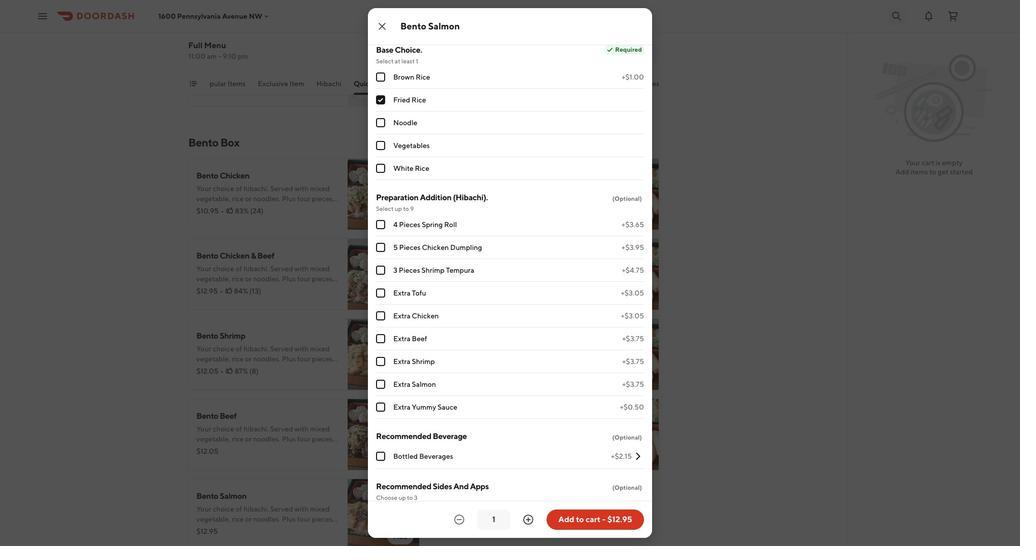 Task type: locate. For each thing, give the bounding box(es) containing it.
roll for sushi roll
[[487, 80, 500, 88]]

salmon for extra salmon
[[412, 381, 436, 389]]

1 (optional) from the top
[[613, 195, 642, 203]]

spring inside the bento chicken & beef your choice of hibachi. served with mixed vegetable, rice or noodles. plus four pieces of california roll, two pieces of chicken dumpling, two pieces of spring roll.
[[274, 296, 294, 304]]

base choice. select at least 1
[[376, 45, 423, 65]]

$10.95
[[197, 73, 219, 81], [197, 207, 219, 215], [436, 448, 459, 456]]

add for bento tofu
[[634, 453, 648, 461]]

1 vertical spatial $12.95
[[608, 516, 633, 525]]

chicken for choice
[[220, 171, 250, 181]]

salmon inside preparation addition (hibachi). group
[[412, 381, 436, 389]]

2 vertical spatial salmon
[[220, 492, 247, 502]]

beef for bento beef your choice of hibachi. served with mixed vegetable, rice or noodles. plus four pieces of california roll, two pieces of chicken dumpling, two pieces of spring roll.
[[220, 412, 237, 422]]

0 horizontal spatial roll
[[445, 221, 457, 229]]

$10.95 left the 83%
[[197, 207, 219, 215]]

3 down 5
[[394, 267, 398, 275]]

bento beef your choice of hibachi. served with mixed vegetable, rice or noodles. plus four pieces of california roll, two pieces of chicken dumpling, two pieces of spring roll.
[[197, 412, 333, 464]]

4 extra from the top
[[394, 358, 411, 366]]

plus inside the bento chicken your choice of hibachi. served with mixed vegetable, rice or noodles. plus four pieces of california roll, two pieces of chicken dumpling, two pieces of spring roll.
[[282, 195, 296, 203]]

1 horizontal spatial tofu
[[412, 289, 426, 298]]

or
[[245, 195, 252, 203], [485, 195, 492, 203], [245, 275, 252, 283], [485, 275, 492, 283], [245, 356, 252, 364], [485, 356, 492, 364], [245, 436, 252, 444], [485, 436, 492, 444], [245, 516, 252, 524]]

beef inside preparation addition (hibachi). group
[[412, 335, 427, 343]]

pieces up "extra tofu"
[[399, 267, 420, 275]]

roll, inside bento beef your choice of hibachi. served with mixed vegetable, rice or noodles. plus four pieces of california roll, two pieces of chicken dumpling, two pieces of spring roll.
[[237, 446, 249, 454]]

chicken inside "bento beef & shrimp your choice of hibachi. served with mixed vegetable, rice or noodles. plus four pieces of california roll, two pieces of chicken dumpling, two pieces of spring roll."
[[534, 285, 560, 294]]

spring inside the bento tofu your choice of hibachi. served with mixed vegetable, rice or noodles. plus four pieces of california roll, two pieces of chicken dumpling, two pieces of spring roll.
[[514, 456, 534, 464]]

plus inside the your choice of hibachi. served with mixed vegetable, rice or noodles. plus four pieces of california roll, two pieces of chicken dumpling, two pieces of spring roll.
[[522, 356, 536, 364]]

0 vertical spatial +$3.05
[[621, 289, 645, 298]]

add down +$4.75
[[634, 293, 648, 301]]

with inside the bento tofu your choice of hibachi. served with mixed vegetable, rice or noodles. plus four pieces of california roll, two pieces of chicken dumpling, two pieces of spring roll.
[[534, 426, 549, 434]]

with inside the your choice of hibachi. served with mixed vegetable, rice or noodles. plus four pieces of california roll, two pieces of chicken dumpling, two pieces of spring roll.
[[534, 345, 549, 353]]

add down recommended beverage
[[394, 453, 408, 461]]

2 vertical spatial •
[[221, 368, 224, 376]]

add button up required on the right top
[[627, 4, 654, 20]]

2 (optional) from the top
[[613, 434, 642, 442]]

with inside "bento beef & shrimp your choice of hibachi. served with mixed vegetable, rice or noodles. plus four pieces of california roll, two pieces of chicken dumpling, two pieces of spring roll."
[[534, 265, 549, 273]]

(optional) inside recommended beverage group
[[613, 434, 642, 442]]

2 extra from the top
[[394, 312, 411, 320]]

extra yummy sauce
[[394, 404, 458, 412]]

pieces right 5
[[400, 244, 421, 252]]

bento inside bento shrimp your choice of hibachi. served with mixed vegetable, rice or noodles. plus four pieces of california roll, two pieces of chicken dumpling, two pieces of spring roll.
[[197, 332, 218, 341]]

rice inside the bento tofu your choice of hibachi. served with mixed vegetable, rice or noodles. plus four pieces of california roll, two pieces of chicken dumpling, two pieces of spring roll.
[[472, 436, 484, 444]]

roll right specialty in the top right of the page
[[543, 80, 556, 88]]

add up extra chicken in the bottom left of the page
[[394, 293, 408, 301]]

1 vertical spatial $12.05
[[197, 448, 219, 456]]

bottled beverages
[[394, 453, 453, 461]]

+$3.05 down +$4.75
[[621, 289, 645, 298]]

extra up extra shrimp on the bottom left of the page
[[394, 335, 411, 343]]

to inside button
[[576, 516, 584, 525]]

chicken inside the bento tofu your choice of hibachi. served with mixed vegetable, rice or noodles. plus four pieces of california roll, two pieces of chicken dumpling, two pieces of spring roll.
[[534, 446, 560, 454]]

chicken for shrimp
[[460, 171, 489, 181]]

vegetables
[[394, 142, 430, 150]]

your cart is empty add items to get started
[[896, 159, 973, 176]]

bento inside bento chicken & shrimp your choice of hibachi. served with mixed vegetable, rice or noodles. plus four pieces of california roll, two pieces of chicken dumpling, two pieces of spring roll.
[[436, 171, 458, 181]]

add up +$0.50
[[634, 373, 648, 381]]

beverage
[[433, 432, 467, 442]]

noodles. inside the bento chicken & beef your choice of hibachi. served with mixed vegetable, rice or noodles. plus four pieces of california roll, two pieces of chicken dumpling, two pieces of spring roll.
[[253, 275, 281, 283]]

None checkbox
[[376, 220, 385, 230], [376, 266, 385, 275], [376, 335, 385, 344], [376, 403, 385, 412], [376, 220, 385, 230], [376, 266, 385, 275], [376, 335, 385, 344], [376, 403, 385, 412]]

bento beef image
[[348, 399, 420, 471]]

recommended sides and apps choose up to 3
[[376, 482, 489, 502]]

2 horizontal spatial tofu
[[460, 412, 476, 422]]

select down base at the top of the page
[[376, 57, 394, 65]]

vegetable,
[[197, 195, 231, 203], [436, 195, 470, 203], [197, 275, 231, 283], [436, 275, 470, 283], [197, 356, 231, 364], [436, 356, 470, 364], [197, 436, 231, 444], [436, 436, 470, 444], [197, 516, 231, 524]]

add button up +$0.50
[[627, 369, 654, 385]]

1 vertical spatial +$3.75
[[623, 358, 645, 366]]

1 extra from the top
[[394, 289, 411, 298]]

0 vertical spatial box
[[443, 80, 456, 88]]

exclusive item button
[[258, 79, 305, 95]]

cart inside your cart is empty add items to get started
[[922, 159, 935, 167]]

apps
[[470, 482, 489, 492]]

hibachi
[[317, 80, 342, 88]]

add for beef & tofu
[[394, 88, 408, 96]]

salmon for bento salmon
[[429, 21, 460, 31]]

bento
[[401, 21, 427, 31], [422, 80, 442, 88], [188, 136, 219, 149], [197, 171, 218, 181], [436, 171, 458, 181], [197, 251, 218, 261], [436, 251, 458, 261], [197, 332, 218, 341], [197, 412, 218, 422], [436, 412, 458, 422], [197, 492, 218, 502]]

2 +$3.05 from the top
[[621, 312, 645, 320]]

rice right the fried
[[412, 96, 426, 104]]

items
[[911, 168, 929, 176]]

mixed inside "bento beef & shrimp your choice of hibachi. served with mixed vegetable, rice or noodles. plus four pieces of california roll, two pieces of chicken dumpling, two pieces of spring roll."
[[550, 265, 570, 273]]

chicken inside bento chicken & shrimp your choice of hibachi. served with mixed vegetable, rice or noodles. plus four pieces of california roll, two pieces of chicken dumpling, two pieces of spring roll.
[[460, 171, 489, 181]]

0 vertical spatial pieces
[[399, 221, 421, 229]]

california inside bento chicken & shrimp your choice of hibachi. served with mixed vegetable, rice or noodles. plus four pieces of california roll, two pieces of chicken dumpling, two pieces of spring roll.
[[444, 205, 476, 213]]

1 horizontal spatial cart
[[922, 159, 935, 167]]

up
[[395, 205, 402, 213], [399, 495, 406, 502]]

dumpling, inside bento shrimp your choice of hibachi. served with mixed vegetable, rice or noodles. plus four pieces of california roll, two pieces of chicken dumpling, two pieces of spring roll.
[[197, 376, 229, 384]]

salmon
[[429, 21, 460, 31], [412, 381, 436, 389], [220, 492, 247, 502]]

bento shrimp image
[[348, 319, 420, 391]]

1 horizontal spatial 3
[[414, 495, 418, 502]]

select
[[376, 57, 394, 65], [376, 205, 394, 213]]

White Rice checkbox
[[376, 164, 385, 173]]

rice inside the bento chicken your choice of hibachi. served with mixed vegetable, rice or noodles. plus four pieces of california roll, two pieces of chicken dumpling, two pieces of spring roll.
[[232, 195, 244, 203]]

2 vertical spatial tofu
[[460, 412, 476, 422]]

spring
[[274, 215, 294, 223], [514, 215, 534, 223], [274, 296, 294, 304], [514, 296, 534, 304], [274, 376, 294, 384], [514, 376, 534, 384], [274, 456, 294, 464], [514, 456, 534, 464], [274, 536, 294, 544]]

(optional) inside preparation addition (hibachi). group
[[613, 195, 642, 203]]

pieces for 4
[[399, 221, 421, 229]]

to
[[930, 168, 937, 176], [403, 205, 409, 213], [407, 495, 413, 502], [576, 516, 584, 525]]

beef inside bento beef your choice of hibachi. served with mixed vegetable, rice or noodles. plus four pieces of california roll, two pieces of chicken dumpling, two pieces of spring roll.
[[220, 412, 237, 422]]

2 vertical spatial $10.95
[[436, 448, 459, 456]]

beef for extra beef
[[412, 335, 427, 343]]

bento salmon dialog
[[368, 0, 653, 547]]

chicken up (hibachi).
[[460, 171, 489, 181]]

0 vertical spatial 3
[[394, 267, 398, 275]]

add button for bento chicken & shrimp
[[627, 208, 654, 224]]

mixed inside the bento tofu your choice of hibachi. served with mixed vegetable, rice or noodles. plus four pieces of california roll, two pieces of chicken dumpling, two pieces of spring roll.
[[550, 426, 570, 434]]

bento inside bento salmon your choice of hibachi. served with mixed vegetable, rice or noodles. plus four pieces of california roll, two pieces of chicken dumpling, two pieces of spring roll.
[[197, 492, 218, 502]]

spring inside the bento chicken your choice of hibachi. served with mixed vegetable, rice or noodles. plus four pieces of california roll, two pieces of chicken dumpling, two pieces of spring roll.
[[274, 215, 294, 223]]

recommended beverage group
[[376, 432, 645, 470]]

of
[[236, 185, 242, 193], [475, 185, 482, 193], [197, 205, 203, 213], [287, 205, 293, 213], [436, 205, 443, 213], [526, 205, 533, 213], [266, 215, 273, 223], [506, 215, 513, 223], [236, 265, 242, 273], [475, 265, 482, 273], [197, 285, 203, 294], [287, 285, 293, 294], [436, 285, 443, 294], [526, 285, 533, 294], [266, 296, 273, 304], [506, 296, 513, 304], [236, 345, 242, 353], [475, 345, 482, 353], [197, 366, 203, 374], [287, 366, 293, 374], [436, 366, 443, 374], [526, 366, 533, 374], [266, 376, 273, 384], [506, 376, 513, 384], [236, 426, 242, 434], [475, 426, 482, 434], [197, 446, 203, 454], [287, 446, 293, 454], [436, 446, 443, 454], [526, 446, 533, 454], [266, 456, 273, 464], [506, 456, 513, 464], [236, 506, 242, 514], [197, 526, 203, 534], [287, 526, 293, 534], [266, 536, 273, 544]]

(optional) up +$2.15 at right
[[613, 434, 642, 442]]

gatorade cool blue group
[[376, 0, 645, 33]]

6 extra from the top
[[394, 404, 411, 412]]

shrimp
[[497, 171, 523, 181], [485, 251, 510, 261], [422, 267, 445, 275], [220, 332, 246, 341], [412, 358, 435, 366]]

1 vertical spatial tofu
[[412, 289, 426, 298]]

$12.95 inside button
[[608, 516, 633, 525]]

your choice of hibachi. served with mixed vegetable, rice or noodles. plus four pieces of california roll, two pieces of chicken dumpling, two pieces of spring roll.
[[436, 345, 573, 384]]

11:00
[[188, 52, 206, 60]]

four inside bento salmon your choice of hibachi. served with mixed vegetable, rice or noodles. plus four pieces of california roll, two pieces of chicken dumpling, two pieces of spring roll.
[[297, 516, 311, 524]]

bento salmon image
[[348, 479, 420, 547]]

2 vertical spatial (optional)
[[613, 485, 642, 492]]

2 vertical spatial rice
[[415, 165, 430, 173]]

extra for extra beef
[[394, 335, 411, 343]]

pieces for 5
[[400, 244, 421, 252]]

choice inside the bento chicken your choice of hibachi. served with mixed vegetable, rice or noodles. plus four pieces of california roll, two pieces of chicken dumpling, two pieces of spring roll.
[[213, 185, 234, 193]]

add up the +$3.65
[[634, 212, 648, 220]]

cool
[[426, 17, 441, 25]]

recommended up the choose
[[376, 482, 432, 492]]

add down the choose
[[394, 533, 408, 541]]

1 vertical spatial recommended
[[376, 482, 432, 492]]

california
[[205, 205, 236, 213], [444, 205, 476, 213], [205, 285, 236, 294], [444, 285, 476, 294], [205, 366, 236, 374], [444, 366, 476, 374], [205, 446, 236, 454], [444, 446, 476, 454], [205, 526, 236, 534]]

3 right the choose
[[414, 495, 418, 502]]

5 extra from the top
[[394, 381, 411, 389]]

recommended beverage
[[376, 432, 467, 442]]

sushi roll button
[[468, 79, 500, 95]]

sushi roll
[[468, 80, 500, 88]]

mixed inside the your choice of hibachi. served with mixed vegetable, rice or noodles. plus four pieces of california roll, two pieces of chicken dumpling, two pieces of spring roll.
[[550, 345, 570, 353]]

add down combo
[[394, 88, 408, 96]]

1 vertical spatial •
[[220, 287, 223, 296]]

add up required on the right top
[[634, 8, 648, 16]]

beef down '87%' in the bottom of the page
[[220, 412, 237, 422]]

Noodle checkbox
[[376, 118, 385, 127]]

pieces
[[312, 195, 333, 203], [552, 195, 573, 203], [264, 205, 285, 213], [504, 205, 525, 213], [244, 215, 265, 223], [484, 215, 505, 223], [312, 275, 333, 283], [552, 275, 573, 283], [264, 285, 285, 294], [504, 285, 525, 294], [244, 296, 265, 304], [484, 296, 505, 304], [312, 356, 333, 364], [552, 356, 573, 364], [264, 366, 285, 374], [504, 366, 525, 374], [244, 376, 265, 384], [484, 376, 505, 384], [312, 436, 333, 444], [552, 436, 573, 444], [264, 446, 285, 454], [504, 446, 525, 454], [244, 456, 265, 464], [484, 456, 505, 464], [312, 516, 333, 524], [264, 526, 285, 534], [244, 536, 265, 544]]

• for bento chicken
[[221, 207, 224, 215]]

chicken up the 83%
[[220, 171, 250, 181]]

up inside recommended sides and apps choose up to 3
[[399, 495, 406, 502]]

tofu
[[221, 57, 237, 67], [412, 289, 426, 298], [460, 412, 476, 422]]

item
[[290, 80, 305, 88]]

dumpling, inside "bento beef & shrimp your choice of hibachi. served with mixed vegetable, rice or noodles. plus four pieces of california roll, two pieces of chicken dumpling, two pieces of spring roll."
[[436, 296, 469, 304]]

3 (optional) from the top
[[613, 485, 642, 492]]

roll.
[[296, 215, 308, 223], [535, 215, 547, 223], [296, 296, 308, 304], [535, 296, 547, 304], [296, 376, 308, 384], [535, 376, 547, 384], [296, 456, 308, 464], [535, 456, 547, 464], [296, 536, 308, 544]]

1 horizontal spatial box
[[443, 80, 456, 88]]

your inside your cart is empty add items to get started
[[906, 159, 921, 167]]

rice right white
[[415, 165, 430, 173]]

1 vertical spatial -
[[603, 516, 606, 525]]

am
[[207, 52, 217, 60]]

or inside "bento beef & shrimp your choice of hibachi. served with mixed vegetable, rice or noodles. plus four pieces of california roll, two pieces of chicken dumpling, two pieces of spring roll."
[[485, 275, 492, 283]]

bento inside the bento chicken your choice of hibachi. served with mixed vegetable, rice or noodles. plus four pieces of california roll, two pieces of chicken dumpling, two pieces of spring roll.
[[197, 171, 218, 181]]

roll for specialty roll
[[543, 80, 556, 88]]

extra down "extra tofu"
[[394, 312, 411, 320]]

extra down extra beef
[[394, 358, 411, 366]]

2 vertical spatial +$3.75
[[623, 381, 645, 389]]

served inside bento salmon your choice of hibachi. served with mixed vegetable, rice or noodles. plus four pieces of california roll, two pieces of chicken dumpling, two pieces of spring roll.
[[270, 506, 293, 514]]

1 +$3.75 from the top
[[623, 335, 645, 343]]

shrimp inside "bento beef & shrimp your choice of hibachi. served with mixed vegetable, rice or noodles. plus four pieces of california roll, two pieces of chicken dumpling, two pieces of spring roll."
[[485, 251, 510, 261]]

add button for bento beef & shrimp
[[627, 288, 654, 305]]

0 horizontal spatial 3
[[394, 267, 398, 275]]

chicken inside bento salmon your choice of hibachi. served with mixed vegetable, rice or noodles. plus four pieces of california roll, two pieces of chicken dumpling, two pieces of spring roll.
[[295, 526, 320, 534]]

add button for bento beef
[[388, 449, 414, 465]]

four inside bento shrimp your choice of hibachi. served with mixed vegetable, rice or noodles. plus four pieces of california roll, two pieces of chicken dumpling, two pieces of spring roll.
[[297, 356, 311, 364]]

0 horizontal spatial box
[[220, 136, 240, 149]]

four inside bento beef your choice of hibachi. served with mixed vegetable, rice or noodles. plus four pieces of california roll, two pieces of chicken dumpling, two pieces of spring roll.
[[297, 436, 311, 444]]

with inside the bento chicken your choice of hibachi. served with mixed vegetable, rice or noodles. plus four pieces of california roll, two pieces of chicken dumpling, two pieces of spring roll.
[[295, 185, 309, 193]]

choice inside bento beef your choice of hibachi. served with mixed vegetable, rice or noodles. plus four pieces of california roll, two pieces of chicken dumpling, two pieces of spring roll.
[[213, 426, 234, 434]]

0 vertical spatial tofu
[[221, 57, 237, 67]]

tofu up extra chicken in the bottom left of the page
[[412, 289, 426, 298]]

add for bento chicken & shrimp
[[634, 212, 648, 220]]

Fried Rice checkbox
[[376, 95, 385, 105]]

specialty roll
[[512, 80, 556, 88]]

1 select from the top
[[376, 57, 394, 65]]

recommended up bottled
[[376, 432, 432, 442]]

2 horizontal spatial roll
[[543, 80, 556, 88]]

+$3.75 for extra beef
[[623, 335, 645, 343]]

roll, inside the bento chicken your choice of hibachi. served with mixed vegetable, rice or noodles. plus four pieces of california roll, two pieces of chicken dumpling, two pieces of spring roll.
[[237, 205, 249, 213]]

noodles. inside the bento chicken your choice of hibachi. served with mixed vegetable, rice or noodles. plus four pieces of california roll, two pieces of chicken dumpling, two pieces of spring roll.
[[253, 195, 281, 203]]

0 vertical spatial rice
[[416, 73, 430, 81]]

(optional) up the +$3.65
[[613, 195, 642, 203]]

add ons
[[568, 80, 597, 88]]

add right +$2.15 at right
[[634, 453, 648, 461]]

beef down extra chicken in the bottom left of the page
[[412, 335, 427, 343]]

four inside the your choice of hibachi. served with mixed vegetable, rice or noodles. plus four pieces of california roll, two pieces of chicken dumpling, two pieces of spring roll.
[[537, 356, 550, 364]]

1 horizontal spatial bento box
[[422, 80, 456, 88]]

add for bento chicken & beef
[[394, 293, 408, 301]]

your inside bento chicken & shrimp your choice of hibachi. served with mixed vegetable, rice or noodles. plus four pieces of california roll, two pieces of chicken dumpling, two pieces of spring roll.
[[436, 185, 451, 193]]

tofu inside preparation addition (hibachi). group
[[412, 289, 426, 298]]

$12.95 •
[[197, 287, 223, 296]]

1 horizontal spatial roll
[[487, 80, 500, 88]]

pieces right 4
[[399, 221, 421, 229]]

1 vertical spatial (optional)
[[613, 434, 642, 442]]

roll. inside "bento beef & shrimp your choice of hibachi. served with mixed vegetable, rice or noodles. plus four pieces of california roll, two pieces of chicken dumpling, two pieces of spring roll."
[[535, 296, 547, 304]]

extra left yummy at the bottom left of the page
[[394, 404, 411, 412]]

• left the 83%
[[221, 207, 224, 215]]

+$3.75 for extra salmon
[[623, 381, 645, 389]]

beef up (13) in the left of the page
[[258, 251, 275, 261]]

tofu right the sauce at bottom
[[460, 412, 476, 422]]

0 vertical spatial -
[[218, 52, 221, 60]]

roll,
[[237, 205, 249, 213], [477, 205, 489, 213], [237, 285, 249, 294], [477, 285, 489, 294], [237, 366, 249, 374], [477, 366, 489, 374], [237, 446, 249, 454], [477, 446, 489, 454], [237, 526, 249, 534]]

0 vertical spatial $12.05
[[197, 368, 219, 376]]

cart inside button
[[586, 516, 601, 525]]

2 vertical spatial pieces
[[399, 267, 420, 275]]

0 vertical spatial +$3.75
[[623, 335, 645, 343]]

3 extra from the top
[[394, 335, 411, 343]]

fried
[[394, 96, 411, 104]]

your inside bento shrimp your choice of hibachi. served with mixed vegetable, rice or noodles. plus four pieces of california roll, two pieces of chicken dumpling, two pieces of spring roll.
[[197, 345, 211, 353]]

choice inside the bento tofu your choice of hibachi. served with mixed vegetable, rice or noodles. plus four pieces of california roll, two pieces of chicken dumpling, two pieces of spring roll.
[[453, 426, 474, 434]]

roll, inside bento chicken & shrimp your choice of hibachi. served with mixed vegetable, rice or noodles. plus four pieces of california roll, two pieces of chicken dumpling, two pieces of spring roll.
[[477, 205, 489, 213]]

bento salmon & shrimp image
[[588, 319, 660, 391]]

2 +$3.75 from the top
[[623, 358, 645, 366]]

(optional) down +$2.15 at right
[[613, 485, 642, 492]]

required
[[616, 46, 642, 53]]

roll right sushi
[[487, 80, 500, 88]]

add button down extra shrimp on the bottom left of the page
[[388, 369, 414, 385]]

0 vertical spatial salmon
[[429, 21, 460, 31]]

add ons button
[[568, 79, 597, 95]]

1 $12.05 from the top
[[197, 368, 219, 376]]

roll right spring on the left of page
[[445, 221, 457, 229]]

0 horizontal spatial cart
[[586, 516, 601, 525]]

0 vertical spatial •
[[221, 207, 224, 215]]

chicken & tofu image
[[348, 0, 420, 26]]

1 vertical spatial $10.95
[[197, 207, 219, 215]]

choice inside the bento chicken & beef your choice of hibachi. served with mixed vegetable, rice or noodles. plus four pieces of california roll, two pieces of chicken dumpling, two pieces of spring roll.
[[213, 265, 234, 273]]

add right the increase quantity by 1 icon
[[559, 516, 575, 525]]

0 vertical spatial cart
[[922, 159, 935, 167]]

tofu left the pm
[[221, 57, 237, 67]]

rice for brown rice
[[416, 73, 430, 81]]

roll. inside bento beef your choice of hibachi. served with mixed vegetable, rice or noodles. plus four pieces of california roll, two pieces of chicken dumpling, two pieces of spring roll.
[[296, 456, 308, 464]]

hibachi button
[[317, 79, 342, 95]]

2 vertical spatial $12.95
[[197, 528, 218, 536]]

•
[[221, 207, 224, 215], [220, 287, 223, 296], [221, 368, 224, 376]]

add button down preparation
[[388, 208, 414, 224]]

2 recommended from the top
[[376, 482, 432, 492]]

served
[[270, 185, 293, 193], [510, 185, 533, 193], [270, 265, 293, 273], [510, 265, 533, 273], [270, 345, 293, 353], [510, 345, 533, 353], [270, 426, 293, 434], [510, 426, 533, 434], [270, 506, 293, 514]]

tofu for extra
[[412, 289, 426, 298]]

• left "84%"
[[220, 287, 223, 296]]

1600 pennsylvania avenue nw button
[[158, 12, 271, 20]]

extra up extra chicken in the bottom left of the page
[[394, 289, 411, 298]]

add inside your cart is empty add items to get started
[[896, 168, 910, 176]]

Item Search search field
[[513, 48, 652, 59]]

fried rice
[[394, 96, 426, 104]]

preparation
[[376, 193, 419, 203]]

roll inside preparation addition (hibachi). group
[[445, 221, 457, 229]]

combo
[[387, 80, 410, 88]]

notification bell image
[[923, 10, 936, 22]]

bento box button
[[422, 79, 456, 95]]

chicken up "84%"
[[220, 251, 250, 261]]

add button down brown
[[388, 84, 414, 101]]

quickway
[[354, 80, 385, 88]]

dumpling, inside the bento chicken your choice of hibachi. served with mixed vegetable, rice or noodles. plus four pieces of california roll, two pieces of chicken dumpling, two pieces of spring roll.
[[197, 215, 229, 223]]

Current quantity is 1 number field
[[484, 515, 504, 526]]

served inside the bento chicken & beef your choice of hibachi. served with mixed vegetable, rice or noodles. plus four pieces of california roll, two pieces of chicken dumpling, two pieces of spring roll.
[[270, 265, 293, 273]]

extra for extra chicken
[[394, 312, 411, 320]]

noodles. inside the your choice of hibachi. served with mixed vegetable, rice or noodles. plus four pieces of california roll, two pieces of chicken dumpling, two pieces of spring roll.
[[493, 356, 520, 364]]

salmon for bento salmon your choice of hibachi. served with mixed vegetable, rice or noodles. plus four pieces of california roll, two pieces of chicken dumpling, two pieces of spring roll.
[[220, 492, 247, 502]]

rice down the 1
[[416, 73, 430, 81]]

$10.95 down beef & tofu
[[197, 73, 219, 81]]

roll, inside bento shrimp your choice of hibachi. served with mixed vegetable, rice or noodles. plus four pieces of california roll, two pieces of chicken dumpling, two pieces of spring roll.
[[237, 366, 249, 374]]

plus inside bento salmon your choice of hibachi. served with mixed vegetable, rice or noodles. plus four pieces of california roll, two pieces of chicken dumpling, two pieces of spring roll.
[[282, 516, 296, 524]]

add left items
[[896, 168, 910, 176]]

beef & salmon image
[[588, 0, 660, 26]]

up right the choose
[[399, 495, 406, 502]]

1 recommended from the top
[[376, 432, 432, 442]]

or inside bento shrimp your choice of hibachi. served with mixed vegetable, rice or noodles. plus four pieces of california roll, two pieces of chicken dumpling, two pieces of spring roll.
[[245, 356, 252, 364]]

+$3.05 for extra chicken
[[621, 312, 645, 320]]

add button down recommended beverage
[[388, 449, 414, 465]]

vegetable, inside bento chicken & shrimp your choice of hibachi. served with mixed vegetable, rice or noodles. plus four pieces of california roll, two pieces of chicken dumpling, two pieces of spring roll.
[[436, 195, 470, 203]]

None checkbox
[[376, 16, 385, 25], [376, 73, 385, 82], [376, 243, 385, 252], [376, 289, 385, 298], [376, 312, 385, 321], [376, 358, 385, 367], [376, 380, 385, 390], [376, 453, 385, 462], [376, 16, 385, 25], [376, 73, 385, 82], [376, 243, 385, 252], [376, 289, 385, 298], [376, 312, 385, 321], [376, 358, 385, 367], [376, 380, 385, 390], [376, 453, 385, 462]]

four
[[297, 195, 311, 203], [537, 195, 550, 203], [297, 275, 311, 283], [537, 275, 550, 283], [297, 356, 311, 364], [537, 356, 550, 364], [297, 436, 311, 444], [537, 436, 550, 444], [297, 516, 311, 524]]

bento chicken & beef image
[[348, 239, 420, 311]]

plus inside bento shrimp your choice of hibachi. served with mixed vegetable, rice or noodles. plus four pieces of california roll, two pieces of chicken dumpling, two pieces of spring roll.
[[282, 356, 296, 364]]

beef & tofu
[[197, 57, 237, 67]]

add button for bento shrimp
[[388, 369, 414, 385]]

$10.95 down the beverage on the bottom left of the page
[[436, 448, 459, 456]]

1 vertical spatial +$3.05
[[621, 312, 645, 320]]

0 vertical spatial (optional)
[[613, 195, 642, 203]]

up inside the preparation addition (hibachi). select up to 9
[[395, 205, 402, 213]]

1 vertical spatial rice
[[412, 96, 426, 104]]

noodles. inside "bento beef & shrimp your choice of hibachi. served with mixed vegetable, rice or noodles. plus four pieces of california roll, two pieces of chicken dumpling, two pieces of spring roll."
[[493, 275, 520, 283]]

or inside the your choice of hibachi. served with mixed vegetable, rice or noodles. plus four pieces of california roll, two pieces of chicken dumpling, two pieces of spring roll.
[[485, 356, 492, 364]]

extra salmon
[[394, 381, 436, 389]]

0 vertical spatial $12.95
[[197, 287, 218, 296]]

2 $12.05 from the top
[[197, 448, 219, 456]]

tofu inside the bento tofu your choice of hibachi. served with mixed vegetable, rice or noodles. plus four pieces of california roll, two pieces of chicken dumpling, two pieces of spring roll.
[[460, 412, 476, 422]]

0 horizontal spatial bento box
[[188, 136, 240, 149]]

1 +$3.05 from the top
[[621, 289, 645, 298]]

3 +$3.75 from the top
[[623, 381, 645, 389]]

your
[[906, 159, 921, 167], [197, 185, 211, 193], [436, 185, 451, 193], [197, 265, 211, 273], [436, 265, 451, 273], [197, 345, 211, 353], [436, 345, 451, 353], [197, 426, 211, 434], [436, 426, 451, 434], [197, 506, 211, 514]]

ons
[[583, 80, 597, 88]]

+$3.05 down bento beef & shrimp image
[[621, 312, 645, 320]]

9:10
[[223, 52, 237, 60]]

add down extra shrimp on the bottom left of the page
[[394, 373, 408, 381]]

add button for your choice of hibachi. served with mixed vegetable, rice or noodles. plus four pieces of california roll, two pieces of chicken dumpling, two pieces of spring roll.
[[627, 369, 654, 385]]

add button down +$4.75
[[627, 288, 654, 305]]

1 vertical spatial 3
[[414, 495, 418, 502]]

with inside bento shrimp your choice of hibachi. served with mixed vegetable, rice or noodles. plus four pieces of california roll, two pieces of chicken dumpling, two pieces of spring roll.
[[295, 345, 309, 353]]

add up 4
[[394, 212, 408, 220]]

1 vertical spatial salmon
[[412, 381, 436, 389]]

0 horizontal spatial -
[[218, 52, 221, 60]]

pieces for 3
[[399, 267, 420, 275]]

+$3.05 for extra tofu
[[621, 289, 645, 298]]

extra
[[394, 289, 411, 298], [394, 312, 411, 320], [394, 335, 411, 343], [394, 358, 411, 366], [394, 381, 411, 389], [394, 404, 411, 412]]

beef up tempura
[[460, 251, 477, 261]]

spring inside the your choice of hibachi. served with mixed vegetable, rice or noodles. plus four pieces of california roll, two pieces of chicken dumpling, two pieces of spring roll.
[[514, 376, 534, 384]]

recommended inside group
[[376, 432, 432, 442]]

bento tofu your choice of hibachi. served with mixed vegetable, rice or noodles. plus four pieces of california roll, two pieces of chicken dumpling, two pieces of spring roll.
[[436, 412, 573, 464]]

add button down +$0.50
[[627, 449, 654, 465]]

0 vertical spatial select
[[376, 57, 394, 65]]

5
[[394, 244, 398, 252]]

5 pieces chicken dumpling
[[394, 244, 482, 252]]

choice inside "bento beef & shrimp your choice of hibachi. served with mixed vegetable, rice or noodles. plus four pieces of california roll, two pieces of chicken dumpling, two pieces of spring roll."
[[453, 265, 474, 273]]

0 vertical spatial recommended
[[376, 432, 432, 442]]

rice
[[232, 195, 244, 203], [472, 195, 484, 203], [232, 275, 244, 283], [472, 275, 484, 283], [232, 356, 244, 364], [472, 356, 484, 364], [232, 436, 244, 444], [472, 436, 484, 444], [232, 516, 244, 524]]

extra down extra shrimp on the bottom left of the page
[[394, 381, 411, 389]]

1600
[[158, 12, 176, 20]]

extra tofu
[[394, 289, 426, 298]]

2 select from the top
[[376, 205, 394, 213]]

0 vertical spatial up
[[395, 205, 402, 213]]

select down preparation
[[376, 205, 394, 213]]

add button up extra chicken in the bottom left of the page
[[388, 288, 414, 305]]

up down preparation
[[395, 205, 402, 213]]

add button up +$3.95 on the top right of page
[[627, 208, 654, 224]]

1 vertical spatial cart
[[586, 516, 601, 525]]

with inside the bento chicken & beef your choice of hibachi. served with mixed vegetable, rice or noodles. plus four pieces of california roll, two pieces of chicken dumpling, two pieces of spring roll.
[[295, 265, 309, 273]]

pm
[[238, 52, 248, 60]]

box
[[443, 80, 456, 88], [220, 136, 240, 149]]

add button down the choose
[[388, 529, 414, 545]]

yummy
[[412, 404, 436, 412]]

1 vertical spatial select
[[376, 205, 394, 213]]

add button for bento tofu
[[627, 449, 654, 465]]

recommended for recommended sides and apps choose up to 3
[[376, 482, 432, 492]]

full
[[188, 41, 203, 50]]

1 vertical spatial up
[[399, 495, 406, 502]]

1 horizontal spatial -
[[603, 516, 606, 525]]

• left '87%' in the bottom of the page
[[221, 368, 224, 376]]

empty
[[943, 159, 963, 167]]

4 pieces spring roll
[[394, 221, 457, 229]]

dumpling
[[451, 244, 482, 252]]

1 vertical spatial pieces
[[400, 244, 421, 252]]



Task type: describe. For each thing, give the bounding box(es) containing it.
(13)
[[250, 287, 261, 296]]

3 inside preparation addition (hibachi). group
[[394, 267, 398, 275]]

mixed inside bento salmon your choice of hibachi. served with mixed vegetable, rice or noodles. plus four pieces of california roll, two pieces of chicken dumpling, two pieces of spring roll.
[[310, 506, 330, 514]]

noodles. inside bento shrimp your choice of hibachi. served with mixed vegetable, rice or noodles. plus four pieces of california roll, two pieces of chicken dumpling, two pieces of spring roll.
[[253, 356, 281, 364]]

is
[[936, 159, 941, 167]]

full menu 11:00 am - 9:10 pm
[[188, 41, 248, 60]]

base
[[376, 45, 394, 55]]

1 vertical spatial bento box
[[188, 136, 240, 149]]

1 vertical spatial box
[[220, 136, 240, 149]]

your inside the bento chicken & beef your choice of hibachi. served with mixed vegetable, rice or noodles. plus four pieces of california roll, two pieces of chicken dumpling, two pieces of spring roll.
[[197, 265, 211, 273]]

beef for bento beef & shrimp your choice of hibachi. served with mixed vegetable, rice or noodles. plus four pieces of california roll, two pieces of chicken dumpling, two pieces of spring roll.
[[460, 251, 477, 261]]

noodle
[[394, 119, 418, 127]]

bento inside "bento beef & shrimp your choice of hibachi. served with mixed vegetable, rice or noodles. plus four pieces of california roll, two pieces of chicken dumpling, two pieces of spring roll."
[[436, 251, 458, 261]]

exclusive item
[[258, 80, 305, 88]]

rice inside bento shrimp your choice of hibachi. served with mixed vegetable, rice or noodles. plus four pieces of california roll, two pieces of chicken dumpling, two pieces of spring roll.
[[232, 356, 244, 364]]

california inside bento beef your choice of hibachi. served with mixed vegetable, rice or noodles. plus four pieces of california roll, two pieces of chicken dumpling, two pieces of spring roll.
[[205, 446, 236, 454]]

or inside the bento chicken your choice of hibachi. served with mixed vegetable, rice or noodles. plus four pieces of california roll, two pieces of chicken dumpling, two pieces of spring roll.
[[245, 195, 252, 203]]

add for bento beef
[[394, 453, 408, 461]]

dumpling, inside the bento chicken & beef your choice of hibachi. served with mixed vegetable, rice or noodles. plus four pieces of california roll, two pieces of chicken dumpling, two pieces of spring roll.
[[197, 296, 229, 304]]

four inside bento chicken & shrimp your choice of hibachi. served with mixed vegetable, rice or noodles. plus four pieces of california roll, two pieces of chicken dumpling, two pieces of spring roll.
[[537, 195, 550, 203]]

83% (24)
[[235, 207, 264, 215]]

exclusive
[[258, 80, 288, 88]]

$12.05 •
[[197, 368, 224, 376]]

vegetable, inside bento shrimp your choice of hibachi. served with mixed vegetable, rice or noodles. plus four pieces of california roll, two pieces of chicken dumpling, two pieces of spring roll.
[[197, 356, 231, 364]]

rice inside bento salmon your choice of hibachi. served with mixed vegetable, rice or noodles. plus four pieces of california roll, two pieces of chicken dumpling, two pieces of spring roll.
[[232, 516, 244, 524]]

served inside bento chicken & shrimp your choice of hibachi. served with mixed vegetable, rice or noodles. plus four pieces of california roll, two pieces of chicken dumpling, two pieces of spring roll.
[[510, 185, 533, 193]]

california inside "bento beef & shrimp your choice of hibachi. served with mixed vegetable, rice or noodles. plus four pieces of california roll, two pieces of chicken dumpling, two pieces of spring roll."
[[444, 285, 476, 294]]

$10.95 •
[[197, 207, 224, 215]]

vegetable, inside the your choice of hibachi. served with mixed vegetable, rice or noodles. plus four pieces of california roll, two pieces of chicken dumpling, two pieces of spring roll.
[[436, 356, 470, 364]]

add for bento chicken
[[394, 212, 408, 220]]

bento chicken your choice of hibachi. served with mixed vegetable, rice or noodles. plus four pieces of california roll, two pieces of chicken dumpling, two pieces of spring roll.
[[197, 171, 333, 223]]

& for bento beef & shrimp your choice of hibachi. served with mixed vegetable, rice or noodles. plus four pieces of california roll, two pieces of chicken dumpling, two pieces of spring roll.
[[478, 251, 483, 261]]

recommended for recommended beverage
[[376, 432, 432, 442]]

close bento salmon image
[[376, 20, 389, 33]]

plus inside the bento chicken & beef your choice of hibachi. served with mixed vegetable, rice or noodles. plus four pieces of california roll, two pieces of chicken dumpling, two pieces of spring roll.
[[282, 275, 296, 283]]

$12.05 for $12.05 •
[[197, 368, 219, 376]]

9
[[410, 205, 414, 213]]

bento salmon
[[401, 21, 460, 31]]

increase quantity by 1 image
[[523, 514, 535, 527]]

sushi
[[468, 80, 485, 88]]

plus inside "bento beef & shrimp your choice of hibachi. served with mixed vegetable, rice or noodles. plus four pieces of california roll, two pieces of chicken dumpling, two pieces of spring roll."
[[522, 275, 536, 283]]

add to cart - $12.95
[[559, 516, 633, 525]]

plus inside bento chicken & shrimp your choice of hibachi. served with mixed vegetable, rice or noodles. plus four pieces of california roll, two pieces of chicken dumpling, two pieces of spring roll.
[[522, 195, 536, 203]]

noodles. inside bento beef your choice of hibachi. served with mixed vegetable, rice or noodles. plus four pieces of california roll, two pieces of chicken dumpling, two pieces of spring roll.
[[253, 436, 281, 444]]

add button for beef & tofu
[[388, 84, 414, 101]]

spring inside bento salmon your choice of hibachi. served with mixed vegetable, rice or noodles. plus four pieces of california roll, two pieces of chicken dumpling, two pieces of spring roll.
[[274, 536, 294, 544]]

+$0.50
[[620, 404, 645, 412]]

add button for bento chicken
[[388, 208, 414, 224]]

with inside bento salmon your choice of hibachi. served with mixed vegetable, rice or noodles. plus four pieces of california roll, two pieces of chicken dumpling, two pieces of spring roll.
[[295, 506, 309, 514]]

hibachi. inside the bento chicken your choice of hibachi. served with mixed vegetable, rice or noodles. plus four pieces of california roll, two pieces of chicken dumpling, two pieces of spring roll.
[[244, 185, 269, 193]]

your inside the bento tofu your choice of hibachi. served with mixed vegetable, rice or noodles. plus four pieces of california roll, two pieces of chicken dumpling, two pieces of spring roll.
[[436, 426, 451, 434]]

bento tofu image
[[588, 399, 660, 471]]

extra beef
[[394, 335, 427, 343]]

spring
[[422, 221, 443, 229]]

dumpling, inside bento beef your choice of hibachi. served with mixed vegetable, rice or noodles. plus four pieces of california roll, two pieces of chicken dumpling, two pieces of spring roll.
[[197, 456, 229, 464]]

add button for bento salmon
[[388, 529, 414, 545]]

california inside bento shrimp your choice of hibachi. served with mixed vegetable, rice or noodles. plus four pieces of california roll, two pieces of chicken dumpling, two pieces of spring roll.
[[205, 366, 236, 374]]

hibachi. inside the your choice of hibachi. served with mixed vegetable, rice or noodles. plus four pieces of california roll, two pieces of chicken dumpling, two pieces of spring roll.
[[483, 345, 509, 353]]

base choice. group
[[376, 45, 645, 180]]

california inside the your choice of hibachi. served with mixed vegetable, rice or noodles. plus four pieces of california roll, two pieces of chicken dumpling, two pieces of spring roll.
[[444, 366, 476, 374]]

spring inside bento shrimp your choice of hibachi. served with mixed vegetable, rice or noodles. plus four pieces of california roll, two pieces of chicken dumpling, two pieces of spring roll.
[[274, 376, 294, 384]]

bento salmon your choice of hibachi. served with mixed vegetable, rice or noodles. plus four pieces of california roll, two pieces of chicken dumpling, two pieces of spring roll.
[[197, 492, 333, 544]]

or inside the bento tofu your choice of hibachi. served with mixed vegetable, rice or noodles. plus four pieces of california roll, two pieces of chicken dumpling, two pieces of spring roll.
[[485, 436, 492, 444]]

roll, inside the bento chicken & beef your choice of hibachi. served with mixed vegetable, rice or noodles. plus four pieces of california roll, two pieces of chicken dumpling, two pieces of spring roll.
[[237, 285, 249, 294]]

• for bento chicken & beef
[[220, 287, 223, 296]]

3 pieces shrimp tempura
[[394, 267, 475, 275]]

bento beef & shrimp image
[[588, 239, 660, 311]]

$12.95 for $12.95
[[197, 528, 218, 536]]

chicken up 3 pieces shrimp tempura on the left
[[422, 244, 449, 252]]

Vegetables checkbox
[[376, 141, 385, 150]]

bento beef & shrimp your choice of hibachi. served with mixed vegetable, rice or noodles. plus four pieces of california roll, two pieces of chicken dumpling, two pieces of spring roll.
[[436, 251, 573, 304]]

0 horizontal spatial tofu
[[221, 57, 237, 67]]

brown rice
[[394, 73, 430, 81]]

decrease quantity by 1 image
[[454, 514, 466, 527]]

four inside the bento chicken & beef your choice of hibachi. served with mixed vegetable, rice or noodles. plus four pieces of california roll, two pieces of chicken dumpling, two pieces of spring roll.
[[297, 275, 311, 283]]

• for bento shrimp
[[221, 368, 224, 376]]

1
[[416, 57, 419, 65]]

(hibachi).
[[453, 193, 488, 203]]

(8)
[[250, 368, 259, 376]]

or inside bento salmon your choice of hibachi. served with mixed vegetable, rice or noodles. plus four pieces of california roll, two pieces of chicken dumpling, two pieces of spring roll.
[[245, 516, 252, 524]]

noodles. inside bento salmon your choice of hibachi. served with mixed vegetable, rice or noodles. plus four pieces of california roll, two pieces of chicken dumpling, two pieces of spring roll.
[[253, 516, 281, 524]]

brown
[[394, 73, 415, 81]]

gatorade cool blue
[[394, 17, 458, 25]]

add left ons
[[568, 80, 582, 88]]

drinks & sauces button
[[609, 79, 660, 95]]

83%
[[235, 207, 249, 215]]

extra shrimp
[[394, 358, 435, 366]]

open menu image
[[37, 10, 49, 22]]

choice inside the your choice of hibachi. served with mixed vegetable, rice or noodles. plus four pieces of california roll, two pieces of chicken dumpling, two pieces of spring roll.
[[453, 345, 474, 353]]

mixed inside the bento chicken your choice of hibachi. served with mixed vegetable, rice or noodles. plus four pieces of california roll, two pieces of chicken dumpling, two pieces of spring roll.
[[310, 185, 330, 193]]

white
[[394, 165, 414, 173]]

(24)
[[250, 207, 264, 215]]

extra for extra salmon
[[394, 381, 411, 389]]

started
[[951, 168, 973, 176]]

bento chicken & shrimp your choice of hibachi. served with mixed vegetable, rice or noodles. plus four pieces of california roll, two pieces of chicken dumpling, two pieces of spring roll.
[[436, 171, 573, 223]]

84%
[[234, 287, 248, 296]]

specialty
[[512, 80, 542, 88]]

dumpling, inside bento salmon your choice of hibachi. served with mixed vegetable, rice or noodles. plus four pieces of california roll, two pieces of chicken dumpling, two pieces of spring roll.
[[197, 536, 229, 544]]

vegetable, inside "bento beef & shrimp your choice of hibachi. served with mixed vegetable, rice or noodles. plus four pieces of california roll, two pieces of chicken dumpling, two pieces of spring roll."
[[436, 275, 470, 283]]

served inside bento shrimp your choice of hibachi. served with mixed vegetable, rice or noodles. plus four pieces of california roll, two pieces of chicken dumpling, two pieces of spring roll.
[[270, 345, 293, 353]]

$12.05 for $12.05
[[197, 448, 219, 456]]

served inside the bento tofu your choice of hibachi. served with mixed vegetable, rice or noodles. plus four pieces of california roll, two pieces of chicken dumpling, two pieces of spring roll.
[[510, 426, 533, 434]]

chicken inside the your choice of hibachi. served with mixed vegetable, rice or noodles. plus four pieces of california roll, two pieces of chicken dumpling, two pieces of spring roll.
[[534, 366, 560, 374]]

served inside the your choice of hibachi. served with mixed vegetable, rice or noodles. plus four pieces of california roll, two pieces of chicken dumpling, two pieces of spring roll.
[[510, 345, 533, 353]]

& for bento chicken & shrimp your choice of hibachi. served with mixed vegetable, rice or noodles. plus four pieces of california roll, two pieces of chicken dumpling, two pieces of spring roll.
[[491, 171, 496, 181]]

vegetable, inside bento beef your choice of hibachi. served with mixed vegetable, rice or noodles. plus four pieces of california roll, two pieces of chicken dumpling, two pieces of spring roll.
[[197, 436, 231, 444]]

addition
[[420, 193, 452, 203]]

+$3.65
[[622, 221, 645, 229]]

drinks & sauces
[[609, 80, 660, 88]]

plus inside the bento tofu your choice of hibachi. served with mixed vegetable, rice or noodles. plus four pieces of california roll, two pieces of chicken dumpling, two pieces of spring roll.
[[522, 436, 536, 444]]

box inside button
[[443, 80, 456, 88]]

add button for bento chicken & beef
[[388, 288, 414, 305]]

+$2.15
[[612, 453, 632, 461]]

0 vertical spatial bento box
[[422, 80, 456, 88]]

sauce
[[438, 404, 458, 412]]

chicken inside bento shrimp your choice of hibachi. served with mixed vegetable, rice or noodles. plus four pieces of california roll, two pieces of chicken dumpling, two pieces of spring roll.
[[295, 366, 320, 374]]

roll. inside the your choice of hibachi. served with mixed vegetable, rice or noodles. plus four pieces of california roll, two pieces of chicken dumpling, two pieces of spring roll.
[[535, 376, 547, 384]]

bento chicken & beef your choice of hibachi. served with mixed vegetable, rice or noodles. plus four pieces of california roll, two pieces of chicken dumpling, two pieces of spring roll.
[[197, 251, 333, 304]]

chicken up extra beef
[[412, 312, 439, 320]]

popular
[[201, 80, 226, 88]]

chicken for beef
[[220, 251, 250, 261]]

popular items
[[201, 80, 246, 88]]

bento chicken & shrimp image
[[588, 158, 660, 231]]

at
[[395, 57, 401, 65]]

extra for extra tofu
[[394, 289, 411, 298]]

bento inside the bento tofu your choice of hibachi. served with mixed vegetable, rice or noodles. plus four pieces of california roll, two pieces of chicken dumpling, two pieces of spring roll.
[[436, 412, 458, 422]]

with inside bento beef your choice of hibachi. served with mixed vegetable, rice or noodles. plus four pieces of california roll, two pieces of chicken dumpling, two pieces of spring roll.
[[295, 426, 309, 434]]

bento inside the bento chicken & beef your choice of hibachi. served with mixed vegetable, rice or noodles. plus four pieces of california roll, two pieces of chicken dumpling, two pieces of spring roll.
[[197, 251, 218, 261]]

& for bento chicken & beef your choice of hibachi. served with mixed vegetable, rice or noodles. plus four pieces of california roll, two pieces of chicken dumpling, two pieces of spring roll.
[[251, 251, 256, 261]]

roll. inside the bento chicken your choice of hibachi. served with mixed vegetable, rice or noodles. plus four pieces of california roll, two pieces of chicken dumpling, two pieces of spring roll.
[[296, 215, 308, 223]]

bento chicken image
[[348, 158, 420, 231]]

roll. inside bento chicken & shrimp your choice of hibachi. served with mixed vegetable, rice or noodles. plus four pieces of california roll, two pieces of chicken dumpling, two pieces of spring roll.
[[535, 215, 547, 223]]

84% (13)
[[234, 287, 261, 296]]

tempura
[[446, 267, 475, 275]]

and
[[454, 482, 469, 492]]

pennsylvania
[[177, 12, 221, 20]]

extra chicken
[[394, 312, 439, 320]]

mixed inside bento chicken & shrimp your choice of hibachi. served with mixed vegetable, rice or noodles. plus four pieces of california roll, two pieces of chicken dumpling, two pieces of spring roll.
[[550, 185, 570, 193]]

hibachi. inside the bento chicken & beef your choice of hibachi. served with mixed vegetable, rice or noodles. plus four pieces of california roll, two pieces of chicken dumpling, two pieces of spring roll.
[[244, 265, 269, 273]]

select inside the preparation addition (hibachi). select up to 9
[[376, 205, 394, 213]]

preparation addition (hibachi). group
[[376, 192, 645, 420]]

dumpling, inside the your choice of hibachi. served with mixed vegetable, rice or noodles. plus four pieces of california roll, two pieces of chicken dumpling, two pieces of spring roll.
[[436, 376, 469, 384]]

to inside the preparation addition (hibachi). select up to 9
[[403, 205, 409, 213]]

(optional) for preparation addition (hibachi).
[[613, 195, 642, 203]]

bottled
[[394, 453, 418, 461]]

gatorade
[[394, 17, 424, 25]]

or inside bento beef your choice of hibachi. served with mixed vegetable, rice or noodles. plus four pieces of california roll, two pieces of chicken dumpling, two pieces of spring roll.
[[245, 436, 252, 444]]

choice inside bento salmon your choice of hibachi. served with mixed vegetable, rice or noodles. plus four pieces of california roll, two pieces of chicken dumpling, two pieces of spring roll.
[[213, 506, 234, 514]]

add for bento shrimp
[[394, 373, 408, 381]]

(optional) for recommended sides and apps
[[613, 485, 642, 492]]

quickway combo
[[354, 80, 410, 88]]

0 items, open order cart image
[[948, 10, 960, 22]]

add for bento beef & shrimp
[[634, 293, 648, 301]]

to inside recommended sides and apps choose up to 3
[[407, 495, 413, 502]]

& inside button
[[631, 80, 636, 88]]

$12.95 for $12.95 •
[[197, 287, 218, 296]]

items
[[228, 80, 246, 88]]

mixed inside bento shrimp your choice of hibachi. served with mixed vegetable, rice or noodles. plus four pieces of california roll, two pieces of chicken dumpling, two pieces of spring roll.
[[310, 345, 330, 353]]

white rice
[[394, 165, 430, 173]]

roll, inside bento salmon your choice of hibachi. served with mixed vegetable, rice or noodles. plus four pieces of california roll, two pieces of chicken dumpling, two pieces of spring roll.
[[237, 526, 249, 534]]

popular items button
[[201, 79, 246, 95]]

sides
[[433, 482, 452, 492]]

chicken inside the bento chicken your choice of hibachi. served with mixed vegetable, rice or noodles. plus four pieces of california roll, two pieces of chicken dumpling, two pieces of spring roll.
[[295, 205, 320, 213]]

vegetable, inside bento salmon your choice of hibachi. served with mixed vegetable, rice or noodles. plus four pieces of california roll, two pieces of chicken dumpling, two pieces of spring roll.
[[197, 516, 231, 524]]

$13.55
[[436, 368, 458, 376]]

extra for extra yummy sauce
[[394, 404, 411, 412]]

add for your choice of hibachi. served with mixed vegetable, rice or noodles. plus four pieces of california roll, two pieces of chicken dumpling, two pieces of spring roll.
[[634, 373, 648, 381]]

plus inside bento beef your choice of hibachi. served with mixed vegetable, rice or noodles. plus four pieces of california roll, two pieces of chicken dumpling, two pieces of spring roll.
[[282, 436, 296, 444]]

mixed inside the bento chicken & beef your choice of hibachi. served with mixed vegetable, rice or noodles. plus four pieces of california roll, two pieces of chicken dumpling, two pieces of spring roll.
[[310, 265, 330, 273]]

extra for extra shrimp
[[394, 358, 411, 366]]

+$3.75 for extra shrimp
[[623, 358, 645, 366]]

served inside "bento beef & shrimp your choice of hibachi. served with mixed vegetable, rice or noodles. plus four pieces of california roll, two pieces of chicken dumpling, two pieces of spring roll."
[[510, 265, 533, 273]]

add inside bento salmon dialog
[[559, 516, 575, 525]]

beef & tofu image
[[348, 35, 420, 107]]

california inside the bento chicken your choice of hibachi. served with mixed vegetable, rice or noodles. plus four pieces of california roll, two pieces of chicken dumpling, two pieces of spring roll.
[[205, 205, 236, 213]]

spring inside bento beef your choice of hibachi. served with mixed vegetable, rice or noodles. plus four pieces of california roll, two pieces of chicken dumpling, two pieces of spring roll.
[[274, 456, 294, 464]]

sauces
[[637, 80, 660, 88]]

rice for fried rice
[[412, 96, 426, 104]]

least
[[402, 57, 415, 65]]

1600 pennsylvania avenue nw
[[158, 12, 262, 20]]

preparation addition (hibachi). select up to 9
[[376, 193, 488, 213]]

choose
[[376, 495, 398, 502]]

add for bento salmon
[[394, 533, 408, 541]]

rice inside "bento beef & shrimp your choice of hibachi. served with mixed vegetable, rice or noodles. plus four pieces of california roll, two pieces of chicken dumpling, two pieces of spring roll."
[[472, 275, 484, 283]]

0 vertical spatial $10.95
[[197, 73, 219, 81]]

rice inside the bento chicken & beef your choice of hibachi. served with mixed vegetable, rice or noodles. plus four pieces of california roll, two pieces of chicken dumpling, two pieces of spring roll.
[[232, 275, 244, 283]]

or inside bento chicken & shrimp your choice of hibachi. served with mixed vegetable, rice or noodles. plus four pieces of california roll, two pieces of chicken dumpling, two pieces of spring roll.
[[485, 195, 492, 203]]

noodles. inside bento chicken & shrimp your choice of hibachi. served with mixed vegetable, rice or noodles. plus four pieces of california roll, two pieces of chicken dumpling, two pieces of spring roll.
[[493, 195, 520, 203]]

avenue
[[222, 12, 248, 20]]

bento shrimp your choice of hibachi. served with mixed vegetable, rice or noodles. plus four pieces of california roll, two pieces of chicken dumpling, two pieces of spring roll.
[[197, 332, 333, 384]]

tofu for bento
[[460, 412, 476, 422]]

your inside bento salmon your choice of hibachi. served with mixed vegetable, rice or noodles. plus four pieces of california roll, two pieces of chicken dumpling, two pieces of spring roll.
[[197, 506, 211, 514]]

beverages
[[420, 453, 453, 461]]

rice for white rice
[[415, 165, 430, 173]]

your inside the your choice of hibachi. served with mixed vegetable, rice or noodles. plus four pieces of california roll, two pieces of chicken dumpling, two pieces of spring roll.
[[436, 345, 451, 353]]

87%
[[235, 368, 248, 376]]

beef down the full at the left top
[[197, 57, 214, 67]]

roll, inside the your choice of hibachi. served with mixed vegetable, rice or noodles. plus four pieces of california roll, two pieces of chicken dumpling, two pieces of spring roll.
[[477, 366, 489, 374]]

add to cart - $12.95 button
[[547, 510, 645, 531]]

rice inside bento beef your choice of hibachi. served with mixed vegetable, rice or noodles. plus four pieces of california roll, two pieces of chicken dumpling, two pieces of spring roll.
[[232, 436, 244, 444]]

rice inside bento chicken & shrimp your choice of hibachi. served with mixed vegetable, rice or noodles. plus four pieces of california roll, two pieces of chicken dumpling, two pieces of spring roll.
[[472, 195, 484, 203]]



Task type: vqa. For each thing, say whether or not it's contained in the screenshot.
rice inside the "Bento Shrimp Your choice of hibachi. Served with mixed vegetable, rice or noodles. Plus four pieces of California roll, two pieces of chicken dumpling, two pieces of spring roll."
yes



